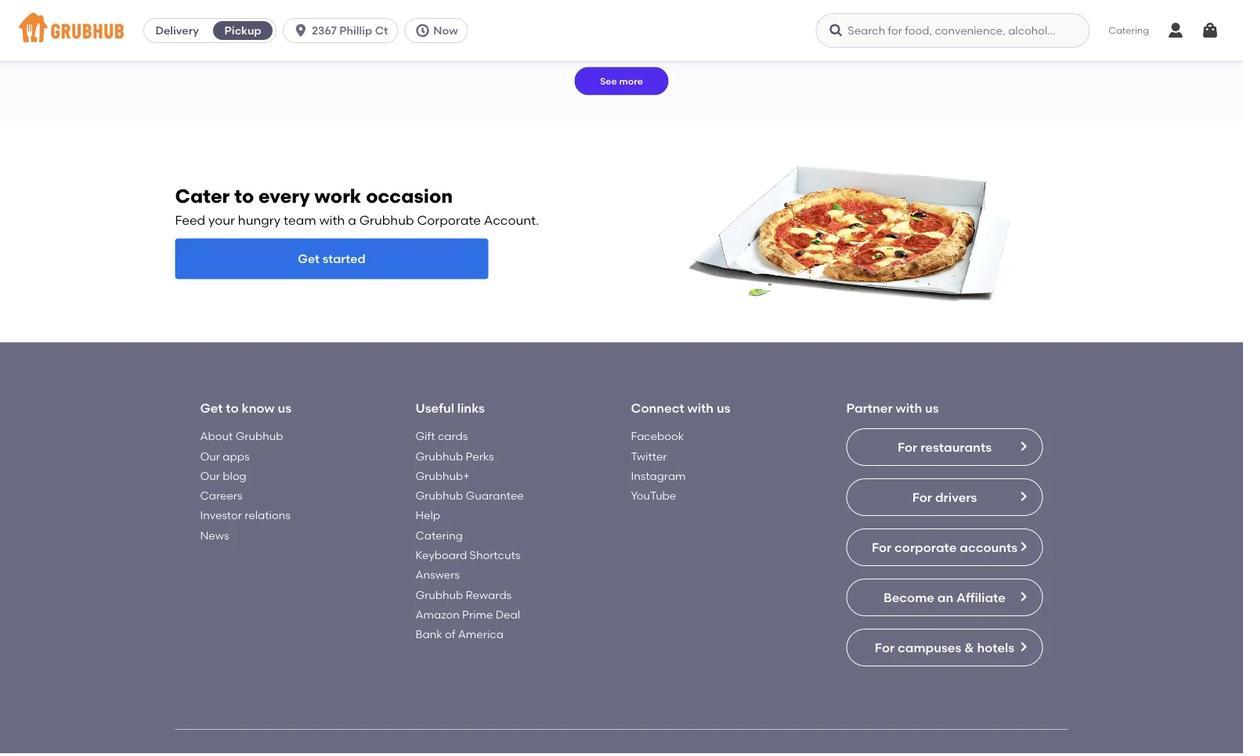 Task type: locate. For each thing, give the bounding box(es) containing it.
with left the a
[[319, 213, 345, 228]]

1 horizontal spatial with
[[688, 400, 714, 416]]

3 • from the left
[[985, 17, 989, 30]]

1 our from the top
[[200, 450, 220, 463]]

• for (9)
[[395, 17, 399, 30]]

2 svg image from the left
[[415, 23, 430, 38]]

3.6 (7)
[[949, 17, 981, 30]]

1 20–30 from the left
[[256, 17, 288, 30]]

0 horizontal spatial mexican
[[111, 17, 155, 30]]

2 • mexican from the left
[[395, 17, 448, 30]]

2 horizontal spatial min
[[1177, 17, 1197, 30]]

1 vertical spatial get
[[200, 400, 223, 416]]

with right the connect
[[688, 400, 714, 416]]

us right know
[[278, 400, 292, 416]]

1 horizontal spatial mexican
[[403, 17, 448, 30]]

1 horizontal spatial •
[[395, 17, 399, 30]]

2367 phillip ct button
[[283, 18, 405, 43]]

us right the connect
[[717, 400, 731, 416]]

0 vertical spatial to
[[234, 185, 254, 207]]

2 20–30 from the left
[[1142, 17, 1174, 30]]

0 horizontal spatial svg image
[[1167, 21, 1186, 40]]

right image inside for restaurants link
[[1018, 440, 1030, 453]]

right image inside the for campuses & hotels link
[[1018, 641, 1030, 654]]

mi
[[888, 1, 901, 14]]

for left drivers
[[913, 490, 933, 505]]

2 ready from the left
[[801, 17, 835, 30]]

for left corporate in the right of the page
[[872, 540, 892, 555]]

1 vertical spatial to
[[226, 400, 239, 416]]

for corporate accounts
[[872, 540, 1018, 555]]

get to know us
[[200, 400, 292, 416]]

10–20
[[849, 17, 879, 30]]

about
[[200, 430, 233, 443]]

min inside 1.37 mi ready in 10–20 min
[[882, 17, 901, 30]]

2 our from the top
[[200, 470, 220, 483]]

team
[[284, 213, 316, 228]]

with for partner
[[896, 400, 923, 416]]

1 vertical spatial catering
[[416, 529, 463, 542]]

svg image left 10–20
[[829, 23, 844, 38]]

1 horizontal spatial • mexican
[[395, 17, 448, 30]]

2 horizontal spatial •
[[985, 17, 989, 30]]

hotels
[[978, 640, 1015, 655]]

right image inside become an affiliate link
[[1018, 591, 1030, 603]]

3 us from the left
[[926, 400, 939, 416]]

in inside 1.37 mi ready in 10–20 min
[[837, 17, 847, 30]]

for
[[898, 440, 918, 455], [913, 490, 933, 505], [872, 540, 892, 555], [875, 640, 895, 655]]

useful links
[[416, 400, 485, 416]]

help link
[[416, 509, 440, 523]]

for down partner with us
[[898, 440, 918, 455]]

3 star icon image from the left
[[933, 18, 945, 30]]

1 svg image from the left
[[293, 23, 309, 38]]

3 in from the left
[[1130, 17, 1139, 30]]

2 min from the left
[[882, 17, 901, 30]]

1 horizontal spatial catering
[[1109, 25, 1150, 36]]

in for • breakfast
[[1130, 17, 1139, 30]]

1 ready in 20–30 min from the left
[[208, 17, 311, 30]]

2 horizontal spatial star icon image
[[933, 18, 945, 30]]

• right (7)
[[985, 17, 989, 30]]

news
[[200, 529, 229, 542]]

2 svg image from the left
[[1201, 21, 1220, 40]]

ready in 20–30 min
[[208, 17, 311, 30], [1093, 17, 1197, 30]]

3 right image from the top
[[1018, 541, 1030, 553]]

deal
[[496, 608, 520, 622]]

0 horizontal spatial 20–30
[[256, 17, 288, 30]]

1 horizontal spatial 20–30
[[1142, 17, 1174, 30]]

2 right image from the top
[[1018, 641, 1030, 654]]

gift cards link
[[416, 430, 468, 443]]

become
[[884, 590, 935, 605]]

svg image left now
[[415, 23, 430, 38]]

shortcuts
[[470, 549, 521, 562]]

1 right image from the top
[[1018, 591, 1030, 603]]

grubhub down know
[[236, 430, 283, 443]]

min down mi
[[882, 17, 901, 30]]

1 horizontal spatial min
[[882, 17, 901, 30]]

delivery
[[156, 24, 199, 37]]

for drivers
[[913, 490, 977, 505]]

0 horizontal spatial with
[[319, 213, 345, 228]]

• right '(9)'
[[395, 17, 399, 30]]

2 vertical spatial right image
[[1018, 541, 1030, 553]]

1 in from the left
[[244, 17, 254, 30]]

&
[[965, 640, 975, 655]]

us for partner with us
[[926, 400, 939, 416]]

catering inside 'button'
[[1109, 25, 1150, 36]]

0 horizontal spatial ready in 20–30 min
[[208, 17, 311, 30]]

• mexican right (17)
[[102, 17, 155, 30]]

star icon image left 3.9
[[47, 18, 60, 30]]

main navigation navigation
[[0, 0, 1244, 61]]

(17)
[[81, 17, 98, 30]]

in
[[244, 17, 254, 30], [837, 17, 847, 30], [1130, 17, 1139, 30]]

1 horizontal spatial svg image
[[415, 23, 430, 38]]

grubhub+ link
[[416, 470, 470, 483]]

2 ready in 20–30 min from the left
[[1093, 17, 1197, 30]]

for left campuses
[[875, 640, 895, 655]]

2 horizontal spatial svg image
[[829, 23, 844, 38]]

1 horizontal spatial ready
[[801, 17, 835, 30]]

0 horizontal spatial in
[[244, 17, 254, 30]]

careers
[[200, 489, 243, 503]]

right image
[[1018, 591, 1030, 603], [1018, 641, 1030, 654]]

0 horizontal spatial catering
[[416, 529, 463, 542]]

0 horizontal spatial ready
[[208, 17, 242, 30]]

svg image inside 2367 phillip ct button
[[293, 23, 309, 38]]

2 horizontal spatial us
[[926, 400, 939, 416]]

1 mexican from the left
[[111, 17, 155, 30]]

amazon prime deal link
[[416, 608, 520, 622]]

to
[[234, 185, 254, 207], [226, 400, 239, 416]]

about grubhub our apps our blog careers investor relations news
[[200, 430, 291, 542]]

our
[[200, 450, 220, 463], [200, 470, 220, 483]]

an
[[938, 590, 954, 605]]

star icon image down subscription pass icon
[[933, 18, 945, 30]]

0 vertical spatial right image
[[1018, 440, 1030, 453]]

to inside cater to every work occasion feed your hungry team with a grubhub corporate account.
[[234, 185, 254, 207]]

svg image inside now button
[[415, 23, 430, 38]]

to left know
[[226, 400, 239, 416]]

• for (17)
[[102, 17, 107, 30]]

america
[[458, 628, 504, 641]]

grubhub rewards link
[[416, 588, 512, 602]]

answers link
[[416, 569, 460, 582]]

0 vertical spatial our
[[200, 450, 220, 463]]

to up hungry
[[234, 185, 254, 207]]

svg image for now
[[415, 23, 430, 38]]

1 horizontal spatial svg image
[[1201, 21, 1220, 40]]

become an affiliate link
[[847, 579, 1043, 617]]

0 horizontal spatial svg image
[[293, 23, 309, 38]]

about grubhub link
[[200, 430, 283, 443]]

relations
[[245, 509, 291, 523]]

0 horizontal spatial •
[[102, 17, 107, 30]]

us up 'for restaurants'
[[926, 400, 939, 416]]

our up careers link
[[200, 470, 220, 483]]

1 vertical spatial right image
[[1018, 641, 1030, 654]]

min left 2367
[[291, 17, 311, 30]]

1 min from the left
[[291, 17, 311, 30]]

min for • breakfast
[[1177, 17, 1197, 30]]

3.3 (9)
[[359, 17, 391, 30]]

2 horizontal spatial ready
[[1093, 17, 1127, 30]]

1 horizontal spatial star icon image
[[342, 18, 355, 30]]

0 vertical spatial get
[[298, 252, 320, 266]]

get up about
[[200, 400, 223, 416]]

with right partner
[[896, 400, 923, 416]]

star icon image
[[47, 18, 60, 30], [342, 18, 355, 30], [933, 18, 945, 30]]

2 horizontal spatial with
[[896, 400, 923, 416]]

phillip
[[340, 24, 372, 37]]

for inside "link"
[[913, 490, 933, 505]]

0 horizontal spatial star icon image
[[47, 18, 60, 30]]

2 in from the left
[[837, 17, 847, 30]]

3 ready from the left
[[1093, 17, 1127, 30]]

1 horizontal spatial us
[[717, 400, 731, 416]]

svg image left 2367
[[293, 23, 309, 38]]

grubhub down grubhub+ link
[[416, 489, 463, 503]]

see more button
[[575, 67, 669, 95]]

2 • from the left
[[395, 17, 399, 30]]

ready for • breakfast
[[1093, 17, 1127, 30]]

right image right affiliate
[[1018, 591, 1030, 603]]

2 right image from the top
[[1018, 491, 1030, 503]]

2 horizontal spatial in
[[1130, 17, 1139, 30]]

• mexican right '(9)'
[[395, 17, 448, 30]]

0 horizontal spatial us
[[278, 400, 292, 416]]

0 vertical spatial catering
[[1109, 25, 1150, 36]]

1 vertical spatial our
[[200, 470, 220, 483]]

1 vertical spatial right image
[[1018, 491, 1030, 503]]

3.6
[[949, 17, 965, 30]]

1 horizontal spatial in
[[837, 17, 847, 30]]

star icon image left 3.3
[[342, 18, 355, 30]]

1 ready from the left
[[208, 17, 242, 30]]

grubhub down occasion
[[359, 213, 414, 228]]

right image right hotels
[[1018, 641, 1030, 654]]

0 horizontal spatial min
[[291, 17, 311, 30]]

2 us from the left
[[717, 400, 731, 416]]

1 • from the left
[[102, 17, 107, 30]]

0 horizontal spatial • mexican
[[102, 17, 155, 30]]

1 horizontal spatial ready in 20–30 min
[[1093, 17, 1197, 30]]

0 horizontal spatial get
[[200, 400, 223, 416]]

min right catering 'button'
[[1177, 17, 1197, 30]]

with
[[319, 213, 345, 228], [688, 400, 714, 416], [896, 400, 923, 416]]

right image for for restaurants
[[1018, 440, 1030, 453]]

grubhub down gift cards link
[[416, 450, 463, 463]]

svg image
[[293, 23, 309, 38], [415, 23, 430, 38], [829, 23, 844, 38]]

right image inside for corporate accounts link
[[1018, 541, 1030, 553]]

instagram link
[[631, 470, 686, 483]]

keyboard
[[416, 549, 467, 562]]

• right (17)
[[102, 17, 107, 30]]

right image
[[1018, 440, 1030, 453], [1018, 491, 1030, 503], [1018, 541, 1030, 553]]

to for every
[[234, 185, 254, 207]]

mexican for 3.9 (17)
[[111, 17, 155, 30]]

right image inside for drivers "link"
[[1018, 491, 1030, 503]]

pickup
[[225, 24, 261, 37]]

get inside get started link
[[298, 252, 320, 266]]

mexican right '(9)'
[[403, 17, 448, 30]]

for campuses & hotels
[[875, 640, 1015, 655]]

for for for restaurants
[[898, 440, 918, 455]]

mexican right (17)
[[111, 17, 155, 30]]

3 min from the left
[[1177, 17, 1197, 30]]

our down about
[[200, 450, 220, 463]]

1 star icon image from the left
[[47, 18, 60, 30]]

svg image
[[1167, 21, 1186, 40], [1201, 21, 1220, 40]]

twitter link
[[631, 450, 667, 463]]

1 right image from the top
[[1018, 440, 1030, 453]]

get left started
[[298, 252, 320, 266]]

min for • mexican
[[291, 17, 311, 30]]

become an affiliate
[[884, 590, 1006, 605]]

min
[[291, 17, 311, 30], [882, 17, 901, 30], [1177, 17, 1197, 30]]

1 • mexican from the left
[[102, 17, 155, 30]]

20–30 for breakfast
[[1142, 17, 1174, 30]]

2 star icon image from the left
[[342, 18, 355, 30]]

star icon image for 3.6
[[933, 18, 945, 30]]

see more
[[600, 75, 643, 87]]

us
[[278, 400, 292, 416], [717, 400, 731, 416], [926, 400, 939, 416]]

feed
[[175, 213, 205, 228]]

news link
[[200, 529, 229, 542]]

started
[[323, 252, 366, 266]]

ready for • mexican
[[208, 17, 242, 30]]

catering
[[1109, 25, 1150, 36], [416, 529, 463, 542]]

0 vertical spatial right image
[[1018, 591, 1030, 603]]

grubhub down answers link
[[416, 588, 463, 602]]

for for for campuses & hotels
[[875, 640, 895, 655]]

2 mexican from the left
[[403, 17, 448, 30]]

1 horizontal spatial get
[[298, 252, 320, 266]]

grubhub perks link
[[416, 450, 494, 463]]

now button
[[405, 18, 475, 43]]

affiliate
[[957, 590, 1006, 605]]

bank of america link
[[416, 628, 504, 641]]



Task type: vqa. For each thing, say whether or not it's contained in the screenshot.
Best Sellers Most ordered on Grubhub
no



Task type: describe. For each thing, give the bounding box(es) containing it.
apps
[[223, 450, 250, 463]]

facebook
[[631, 430, 684, 443]]

partner
[[847, 400, 893, 416]]

(9)
[[377, 17, 391, 30]]

grubhub inside about grubhub our apps our blog careers investor relations news
[[236, 430, 283, 443]]

occasion
[[366, 185, 453, 207]]

3 svg image from the left
[[829, 23, 844, 38]]

grubhub guarantee link
[[416, 489, 524, 503]]

• for (7)
[[985, 17, 989, 30]]

breakfast
[[993, 17, 1044, 30]]

ready in 20–30 min for breakfast
[[1093, 17, 1197, 30]]

account.
[[484, 213, 539, 228]]

grubhub inside cater to every work occasion feed your hungry team with a grubhub corporate account.
[[359, 213, 414, 228]]

see
[[600, 75, 617, 87]]

blog
[[223, 470, 247, 483]]

prime
[[462, 608, 493, 622]]

for restaurants
[[898, 440, 992, 455]]

for for for drivers
[[913, 490, 933, 505]]

corporate
[[895, 540, 957, 555]]

cards
[[438, 430, 468, 443]]

drivers
[[936, 490, 977, 505]]

for restaurants link
[[847, 429, 1043, 466]]

useful
[[416, 400, 454, 416]]

campuses
[[898, 640, 962, 655]]

for corporate accounts link
[[847, 529, 1043, 567]]

for drivers link
[[847, 479, 1043, 516]]

for campuses & hotels link
[[847, 629, 1043, 667]]

keyboard shortcuts link
[[416, 549, 521, 562]]

links
[[457, 400, 485, 416]]

3.9 (17)
[[63, 17, 98, 30]]

investor relations link
[[200, 509, 291, 523]]

3.3
[[359, 17, 374, 30]]

youtube link
[[631, 489, 676, 503]]

more
[[620, 75, 643, 87]]

restaurants
[[921, 440, 992, 455]]

youtube
[[631, 489, 676, 503]]

with for connect
[[688, 400, 714, 416]]

gift cards grubhub perks grubhub+ grubhub guarantee help catering keyboard shortcuts answers grubhub rewards amazon prime deal bank of america
[[416, 430, 524, 641]]

now
[[434, 24, 458, 37]]

1 svg image from the left
[[1167, 21, 1186, 40]]

gift
[[416, 430, 435, 443]]

mexican for 3.3 (9)
[[403, 17, 448, 30]]

instagram
[[631, 470, 686, 483]]

facebook twitter instagram youtube
[[631, 430, 686, 503]]

your
[[209, 213, 235, 228]]

amazon
[[416, 608, 460, 622]]

get for get to know us
[[200, 400, 223, 416]]

3.9
[[63, 17, 78, 30]]

help
[[416, 509, 440, 523]]

star icon image for 3.3
[[342, 18, 355, 30]]

guarantee
[[466, 489, 524, 503]]

svg image for 2367 phillip ct
[[293, 23, 309, 38]]

careers link
[[200, 489, 243, 503]]

cater
[[175, 185, 230, 207]]

us for connect with us
[[717, 400, 731, 416]]

star icon image for 3.9
[[47, 18, 60, 30]]

1.37
[[867, 1, 885, 14]]

partner with us
[[847, 400, 939, 416]]

perks
[[466, 450, 494, 463]]

ready in 20–30 min for mexican
[[208, 17, 311, 30]]

delivery button
[[144, 18, 210, 43]]

right image for for campuses & hotels
[[1018, 641, 1030, 654]]

our apps link
[[200, 450, 250, 463]]

pickup button
[[210, 18, 276, 43]]

a
[[348, 213, 356, 228]]

catering inside gift cards grubhub perks grubhub+ grubhub guarantee help catering keyboard shortcuts answers grubhub rewards amazon prime deal bank of america
[[416, 529, 463, 542]]

get started
[[298, 252, 366, 266]]

20–30 for mexican
[[256, 17, 288, 30]]

with inside cater to every work occasion feed your hungry team with a grubhub corporate account.
[[319, 213, 345, 228]]

• mexican for 3.3 (9)
[[395, 17, 448, 30]]

1.37 mi ready in 10–20 min
[[801, 1, 901, 30]]

our blog link
[[200, 470, 247, 483]]

ct
[[375, 24, 388, 37]]

work
[[315, 185, 362, 207]]

ready inside 1.37 mi ready in 10–20 min
[[801, 17, 835, 30]]

grubhub+
[[416, 470, 470, 483]]

subscription pass image
[[933, 2, 947, 12]]

right image for for drivers
[[1018, 491, 1030, 503]]

bank
[[416, 628, 443, 641]]

2367 phillip ct
[[312, 24, 388, 37]]

connect
[[631, 400, 685, 416]]

corporate
[[417, 213, 481, 228]]

know
[[242, 400, 275, 416]]

accounts
[[960, 540, 1018, 555]]

right image for become an affiliate
[[1018, 591, 1030, 603]]

catering button
[[1098, 13, 1161, 48]]

of
[[445, 628, 456, 641]]

answers
[[416, 569, 460, 582]]

Search for food, convenience, alcohol... search field
[[816, 13, 1090, 48]]

for for for corporate accounts
[[872, 540, 892, 555]]

1 us from the left
[[278, 400, 292, 416]]

(7)
[[967, 17, 981, 30]]

investor
[[200, 509, 242, 523]]

hungry
[[238, 213, 281, 228]]

cater to every work occasion feed your hungry team with a grubhub corporate account.
[[175, 185, 539, 228]]

connect with us
[[631, 400, 731, 416]]

catering link
[[416, 529, 463, 542]]

• mexican for 3.9 (17)
[[102, 17, 155, 30]]

in for • mexican
[[244, 17, 254, 30]]

2367
[[312, 24, 337, 37]]

right image for for corporate accounts
[[1018, 541, 1030, 553]]

facebook link
[[631, 430, 684, 443]]

every
[[259, 185, 310, 207]]

get for get started
[[298, 252, 320, 266]]

to for know
[[226, 400, 239, 416]]

get started link
[[175, 239, 489, 279]]



